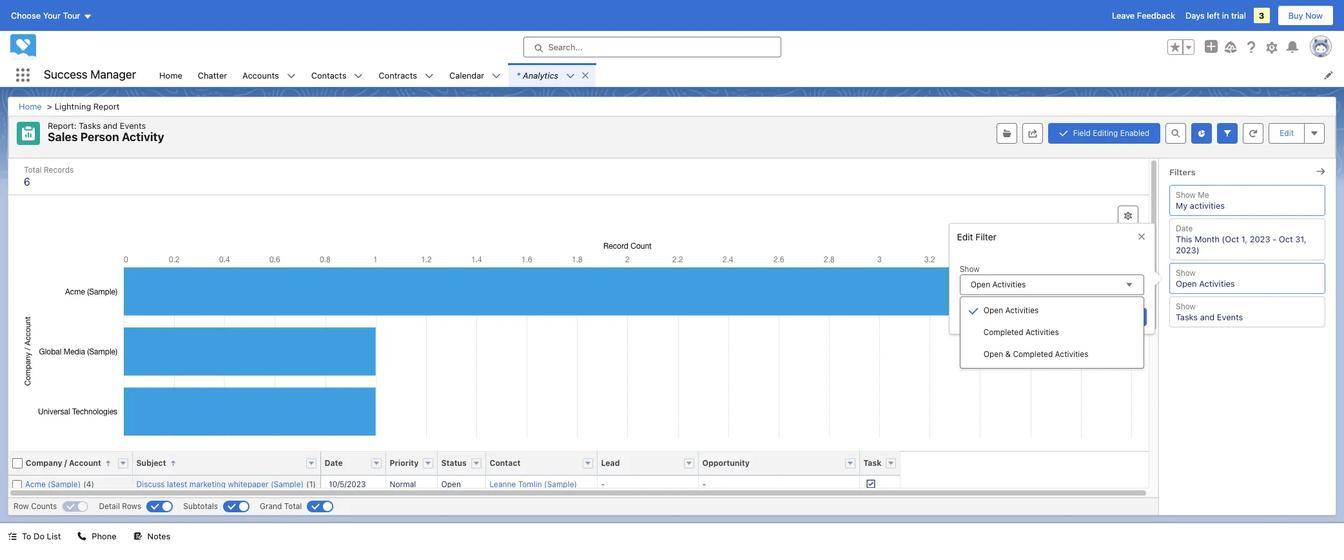 Task type: describe. For each thing, give the bounding box(es) containing it.
buy now button
[[1278, 5, 1335, 26]]

accounts list item
[[235, 63, 304, 87]]

notes button
[[126, 524, 178, 550]]

days
[[1186, 10, 1205, 21]]

buy now
[[1289, 10, 1324, 21]]

do
[[34, 532, 45, 542]]

left
[[1208, 10, 1220, 21]]

home
[[159, 70, 182, 80]]

3
[[1260, 10, 1265, 21]]

* analytics
[[517, 70, 559, 80]]

calendar
[[450, 70, 485, 80]]

tour
[[63, 10, 80, 21]]

text default image for accounts
[[287, 71, 296, 80]]

chatter link
[[190, 63, 235, 87]]

contacts
[[311, 70, 347, 80]]

choose your tour
[[11, 10, 80, 21]]

success manager
[[44, 68, 136, 81]]

leave feedback
[[1113, 10, 1176, 21]]

leave
[[1113, 10, 1135, 21]]

manager
[[90, 68, 136, 81]]

text default image inside list item
[[566, 71, 575, 80]]

calendar link
[[442, 63, 492, 87]]



Task type: locate. For each thing, give the bounding box(es) containing it.
feedback
[[1138, 10, 1176, 21]]

list
[[152, 63, 1345, 87]]

accounts link
[[235, 63, 287, 87]]

now
[[1306, 10, 1324, 21]]

text default image left phone at the bottom left of page
[[78, 532, 87, 541]]

group
[[1168, 39, 1195, 55]]

calendar list item
[[442, 63, 509, 87]]

chatter
[[198, 70, 227, 80]]

in
[[1223, 10, 1230, 21]]

to do list button
[[0, 524, 69, 550]]

text default image down the search... on the left of the page
[[566, 71, 575, 80]]

choose your tour button
[[10, 5, 93, 26]]

*
[[517, 70, 521, 80]]

1 horizontal spatial text default image
[[354, 71, 363, 80]]

list item containing *
[[509, 63, 596, 87]]

home link
[[152, 63, 190, 87]]

your
[[43, 10, 61, 21]]

0 horizontal spatial text default image
[[287, 71, 296, 80]]

text default image inside phone button
[[78, 532, 87, 541]]

text default image down the search... on the left of the page
[[581, 71, 590, 80]]

phone button
[[70, 524, 124, 550]]

text default image right 'contracts'
[[425, 71, 434, 80]]

text default image for contacts
[[354, 71, 363, 80]]

text default image left *
[[492, 71, 501, 80]]

text default image
[[581, 71, 590, 80], [287, 71, 296, 80], [354, 71, 363, 80]]

text default image left to at the left bottom of the page
[[8, 532, 17, 541]]

notes
[[147, 532, 171, 542]]

leave feedback link
[[1113, 10, 1176, 21]]

text default image right accounts
[[287, 71, 296, 80]]

text default image inside accounts list item
[[287, 71, 296, 80]]

text default image
[[425, 71, 434, 80], [492, 71, 501, 80], [566, 71, 575, 80], [8, 532, 17, 541], [78, 532, 87, 541], [133, 532, 142, 541]]

contracts link
[[371, 63, 425, 87]]

contracts
[[379, 70, 417, 80]]

to do list
[[22, 532, 61, 542]]

trial
[[1232, 10, 1247, 21]]

choose
[[11, 10, 41, 21]]

list containing home
[[152, 63, 1345, 87]]

text default image right contacts
[[354, 71, 363, 80]]

accounts
[[243, 70, 279, 80]]

search... button
[[523, 37, 781, 57]]

list
[[47, 532, 61, 542]]

success
[[44, 68, 88, 81]]

text default image inside calendar list item
[[492, 71, 501, 80]]

contacts list item
[[304, 63, 371, 87]]

list item
[[509, 63, 596, 87]]

text default image inside contracts list item
[[425, 71, 434, 80]]

contacts link
[[304, 63, 354, 87]]

2 horizontal spatial text default image
[[581, 71, 590, 80]]

text default image inside notes button
[[133, 532, 142, 541]]

to
[[22, 532, 31, 542]]

text default image inside to do list "button"
[[8, 532, 17, 541]]

contracts list item
[[371, 63, 442, 87]]

text default image left notes in the bottom left of the page
[[133, 532, 142, 541]]

phone
[[92, 532, 117, 542]]

days left in trial
[[1186, 10, 1247, 21]]

search...
[[549, 42, 583, 52]]

analytics
[[523, 70, 559, 80]]

text default image inside contacts 'list item'
[[354, 71, 363, 80]]

buy
[[1289, 10, 1304, 21]]



Task type: vqa. For each thing, say whether or not it's contained in the screenshot.
Shipping Street text box
no



